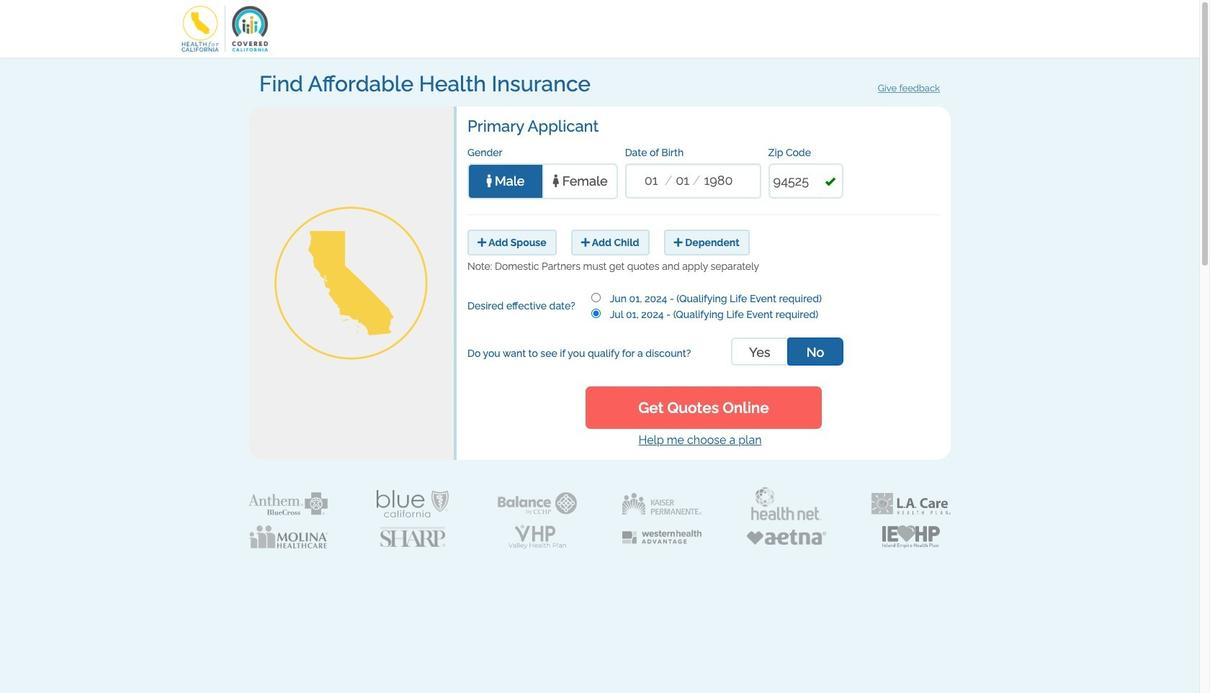 Task type: vqa. For each thing, say whether or not it's contained in the screenshot.
Western Health Advantage Health Insurance image
no



Task type: locate. For each thing, give the bounding box(es) containing it.
None text field
[[768, 164, 844, 199]]

aetna health of california inc. image
[[747, 530, 826, 545]]

covered california health net plans image
[[751, 487, 823, 522]]

yyyy text field
[[701, 165, 737, 197]]

1 plus image from the left
[[581, 238, 590, 248]]

0 horizontal spatial plus image
[[581, 238, 590, 248]]

plus image
[[478, 238, 486, 248]]

male image
[[487, 174, 492, 187]]

mm text field
[[638, 165, 665, 197]]

dd text field
[[673, 165, 693, 197]]

plus image
[[581, 238, 590, 248], [674, 238, 683, 248]]

female image
[[553, 174, 559, 187]]

None radio
[[591, 293, 600, 303], [591, 309, 600, 319], [591, 293, 600, 303], [591, 309, 600, 319]]

sharp health insurance image
[[380, 527, 445, 548]]

2 plus image from the left
[[674, 238, 683, 248]]

form
[[249, 72, 951, 576]]

1 horizontal spatial plus image
[[674, 238, 683, 248]]



Task type: describe. For each thing, give the bounding box(es) containing it.
molina health insurance image
[[249, 526, 328, 549]]

covered california kaiser plans image
[[622, 493, 702, 515]]

health insurance quotes for california image
[[249, 181, 454, 386]]

chinese community health plan image
[[498, 493, 577, 515]]

covered california blue shield image
[[377, 490, 449, 518]]

valley health insurance image
[[509, 525, 566, 550]]

ok image
[[825, 177, 835, 187]]

anthem blue cross covered ca image
[[249, 492, 328, 516]]



